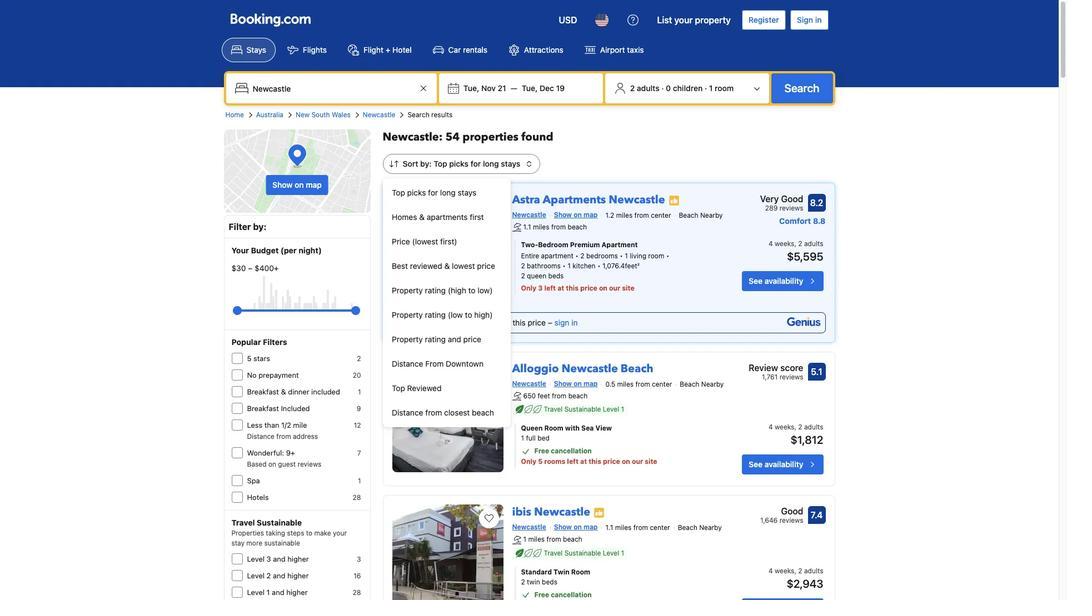 Task type: vqa. For each thing, say whether or not it's contained in the screenshot.
leftmost '–'
yes



Task type: locate. For each thing, give the bounding box(es) containing it.
astra apartments newcastle image
[[392, 192, 503, 303]]

& inside button
[[444, 261, 450, 271]]

site down 1,076.4feet²
[[622, 284, 635, 293]]

adults for $1,812
[[804, 423, 823, 432]]

show for $1,812
[[554, 380, 572, 388]]

1 cancellation from the top
[[551, 447, 592, 455]]

left inside two-bedroom premium apartment entire apartment • 2 bedrooms • 1 living room • 2 bathrooms • 1 kitchen • 1,076.4feet² 2 queen beds only 3 left at this price on our site
[[544, 284, 556, 293]]

2 tue, from the left
[[522, 83, 538, 93]]

1 horizontal spatial at
[[580, 458, 587, 466]]

for inside top picks for long stays "button"
[[428, 188, 438, 197]]

top picks for long stays
[[392, 188, 477, 197]]

1 vertical spatial in
[[572, 318, 578, 327]]

2 travel sustainable level 1 from the top
[[544, 549, 624, 557]]

availability down the 4 weeks , 2 adults $5,595
[[765, 276, 803, 286]]

reviews inside very good 289 reviews
[[780, 204, 803, 212]]

adults inside the 4 weeks , 2 adults $1,812
[[804, 423, 823, 432]]

travel down 1 miles from beach
[[544, 549, 563, 557]]

show inside button
[[272, 180, 293, 190]]

3 property from the top
[[392, 335, 423, 344]]

distance up top reviewed
[[392, 359, 423, 369]]

good left 7.4
[[781, 507, 803, 517]]

from right 0.5
[[636, 380, 650, 388]]

top reviewed
[[392, 384, 442, 393]]

only
[[521, 284, 536, 293], [521, 458, 536, 466]]

site inside two-bedroom premium apartment entire apartment • 2 bedrooms • 1 living room • 2 bathrooms • 1 kitchen • 1,076.4feet² 2 queen beds only 3 left at this price on our site
[[622, 284, 635, 293]]

2 good from the top
[[781, 507, 803, 517]]

room right twin
[[571, 568, 590, 576]]

top for picks
[[392, 188, 405, 197]]

2 availability from the top
[[765, 460, 803, 469]]

car
[[448, 45, 461, 54]]

4 down 1,761
[[769, 423, 773, 432]]

see for $1,812
[[749, 460, 763, 469]]

by: right sort
[[420, 159, 432, 168]]

weeks inside the 4 weeks , 2 adults $5,595
[[775, 240, 795, 248]]

car rentals link
[[423, 38, 497, 62]]

beach nearby
[[679, 211, 723, 219], [680, 380, 724, 388], [678, 524, 722, 532]]

reviews for on
[[298, 460, 321, 469]]

, inside the 4 weeks , 2 adults $1,812
[[795, 423, 796, 432]]

1 vertical spatial your
[[333, 529, 347, 537]]

1 vertical spatial picks
[[407, 188, 426, 197]]

breakfast for breakfast included
[[247, 404, 279, 413]]

only down queen
[[521, 284, 536, 293]]

rating down member- at the bottom of the page
[[425, 335, 446, 344]]

2 adults · 0 children · 1 room button
[[610, 78, 765, 99]]

1 property from the top
[[392, 286, 423, 295]]

newcastle down astra
[[512, 211, 546, 219]]

this down kitchen
[[566, 284, 579, 293]]

top left reviewed
[[392, 384, 405, 393]]

· right children at the right top
[[705, 83, 707, 93]]

1 vertical spatial higher
[[287, 571, 309, 580]]

on
[[295, 180, 304, 190], [574, 211, 582, 219], [599, 284, 607, 293], [502, 318, 510, 327], [574, 380, 582, 388], [622, 458, 630, 466], [268, 460, 276, 469], [574, 523, 582, 532]]

distance for distance from closest beach
[[392, 408, 423, 417]]

0 vertical spatial in
[[815, 15, 822, 24]]

0 vertical spatial beach nearby
[[679, 211, 723, 219]]

0 horizontal spatial at
[[558, 284, 564, 293]]

1 full bed
[[521, 434, 550, 443]]

nearby
[[700, 211, 723, 219], [701, 380, 724, 388], [699, 524, 722, 532]]

price down kitchen
[[580, 284, 597, 293]]

weeks for ibis newcastle
[[775, 567, 795, 575]]

adults up $1,812
[[804, 423, 823, 432]]

4 inside 4 weeks , 2 adults $2,943
[[769, 567, 773, 575]]

miles right 0.5
[[617, 380, 634, 388]]

1,646
[[760, 517, 778, 525]]

by: for sort
[[420, 159, 432, 168]]

1 vertical spatial 5
[[538, 458, 543, 466]]

1 availability from the top
[[765, 276, 803, 286]]

1 horizontal spatial our
[[632, 458, 643, 466]]

1 rating from the top
[[425, 286, 446, 295]]

from right 1.2
[[635, 211, 649, 219]]

1 vertical spatial good
[[781, 507, 803, 517]]

filter by:
[[229, 222, 267, 232]]

1 vertical spatial only
[[521, 458, 536, 466]]

0 vertical spatial 5
[[247, 354, 251, 363]]

to left 'make'
[[306, 529, 312, 537]]

1 tue, from the left
[[463, 83, 479, 93]]

, inside 4 weeks , 2 adults $2,943
[[795, 567, 796, 575]]

cancellation up rooms
[[551, 447, 592, 455]]

2 weeks from the top
[[775, 423, 795, 432]]

2 vertical spatial weeks
[[775, 567, 795, 575]]

your right 'make'
[[333, 529, 347, 537]]

0 horizontal spatial 5
[[247, 354, 251, 363]]

1 breakfast from the top
[[247, 387, 279, 396]]

good 1,646 reviews
[[760, 507, 803, 525]]

1 4 from the top
[[769, 240, 773, 248]]

0 horizontal spatial search
[[408, 111, 430, 119]]

stays up 'first'
[[458, 188, 477, 197]]

price right lowest
[[477, 261, 495, 271]]

2 twin beds
[[521, 578, 558, 586]]

2 vertical spatial nearby
[[699, 524, 722, 532]]

rating for (low
[[425, 310, 446, 320]]

1 vertical spatial room
[[648, 252, 664, 260]]

availability for $1,812
[[765, 460, 803, 469]]

and for 2
[[273, 571, 285, 580]]

at inside two-bedroom premium apartment entire apartment • 2 bedrooms • 1 living room • 2 bathrooms • 1 kitchen • 1,076.4feet² 2 queen beds only 3 left at this price on our site
[[558, 284, 564, 293]]

price
[[477, 261, 495, 271], [580, 284, 597, 293], [528, 318, 546, 327], [463, 335, 481, 344], [603, 458, 620, 466]]

2 vertical spatial &
[[281, 387, 286, 396]]

top down 54
[[434, 159, 447, 168]]

travel sustainable level 1 for $2,943
[[544, 549, 624, 557]]

to inside travel sustainable properties taking steps to make your stay more sustainable
[[306, 529, 312, 537]]

alloggio newcastle beach image
[[392, 361, 503, 472]]

picks up homes
[[407, 188, 426, 197]]

beach right the closest
[[472, 408, 494, 417]]

on inside button
[[295, 180, 304, 190]]

stays inside "button"
[[458, 188, 477, 197]]

0 vertical spatial 1.1
[[523, 223, 531, 231]]

1 vertical spatial rating
[[425, 310, 446, 320]]

650
[[523, 392, 536, 400]]

& right homes
[[419, 212, 425, 222]]

0 horizontal spatial our
[[609, 284, 620, 293]]

sustainable for $1,812
[[565, 405, 601, 414]]

weeks inside 4 weeks , 2 adults $2,943
[[775, 567, 795, 575]]

property for property rating and price
[[392, 335, 423, 344]]

· left 0 at top right
[[662, 83, 664, 93]]

3 down queen
[[538, 284, 543, 293]]

level 1 and higher
[[247, 588, 308, 597]]

on inside two-bedroom premium apartment entire apartment • 2 bedrooms • 1 living room • 2 bathrooms • 1 kitchen • 1,076.4feet² 2 queen beds only 3 left at this price on our site
[[599, 284, 607, 293]]

•
[[575, 252, 579, 260], [620, 252, 623, 260], [666, 252, 669, 260], [563, 262, 566, 270], [597, 262, 601, 270]]

from for 1.2 miles from center
[[635, 211, 649, 219]]

0 vertical spatial weeks
[[775, 240, 795, 248]]

1 vertical spatial top
[[392, 188, 405, 197]]

rating inside property rating (low to high) button
[[425, 310, 446, 320]]

register link
[[742, 10, 786, 30]]

0 vertical spatial see
[[749, 276, 763, 286]]

our down 'queen room with sea view' 'link'
[[632, 458, 643, 466]]

your
[[232, 246, 249, 255]]

two-bedroom premium apartment entire apartment • 2 bedrooms • 1 living room • 2 bathrooms • 1 kitchen • 1,076.4feet² 2 queen beds only 3 left at this price on our site
[[521, 241, 669, 293]]

1 vertical spatial long
[[440, 188, 456, 197]]

9+
[[286, 449, 295, 457]]

from left the closest
[[425, 408, 442, 417]]

0 vertical spatial sustainable
[[565, 405, 601, 414]]

distance down 'less' at bottom left
[[247, 432, 275, 441]]

sustainable
[[264, 539, 300, 547]]

astra apartments newcastle
[[512, 192, 665, 207]]

from inside button
[[425, 408, 442, 417]]

1 up 1,076.4feet²
[[625, 252, 628, 260]]

cancellation for $2,943
[[551, 591, 592, 599]]

1/2
[[281, 421, 291, 430]]

0 horizontal spatial in
[[572, 318, 578, 327]]

by: right filter in the left top of the page
[[253, 222, 267, 232]]

0 horizontal spatial room
[[544, 424, 563, 433]]

sustainable inside travel sustainable properties taking steps to make your stay more sustainable
[[257, 518, 302, 527]]

1 vertical spatial left
[[567, 458, 579, 466]]

0 vertical spatial beds
[[548, 272, 564, 280]]

2 free from the top
[[534, 591, 549, 599]]

1.1 up standard twin room 'link'
[[606, 524, 613, 532]]

for
[[471, 159, 481, 168], [428, 188, 438, 197]]

your inside travel sustainable properties taking steps to make your stay more sustainable
[[333, 529, 347, 537]]

newcastle down ibis
[[512, 523, 546, 532]]

beach right 1.1 miles from center at the bottom
[[678, 524, 697, 532]]

beach up twin
[[563, 536, 582, 544]]

our
[[609, 284, 620, 293], [632, 458, 643, 466]]

1 vertical spatial see
[[749, 460, 763, 469]]

& for breakfast & dinner included
[[281, 387, 286, 396]]

room inside two-bedroom premium apartment entire apartment • 2 bedrooms • 1 living room • 2 bathrooms • 1 kitchen • 1,076.4feet² 2 queen beds only 3 left at this price on our site
[[648, 252, 664, 260]]

beach down the alloggio newcastle beach
[[568, 392, 588, 400]]

adults inside the 4 weeks , 2 adults $5,595
[[804, 240, 823, 248]]

1 vertical spatial see availability
[[749, 460, 803, 469]]

1 28 from the top
[[353, 494, 361, 502]]

center for astra apartments newcastle
[[651, 211, 671, 219]]

0 vertical spatial free cancellation
[[534, 447, 592, 455]]

group
[[237, 302, 355, 320]]

0 horizontal spatial 3
[[267, 555, 271, 564]]

2 vertical spatial sustainable
[[565, 549, 601, 557]]

this property is part of our preferred partner program. it's committed to providing excellent service and good value. it'll pay us a higher commission if you make a booking. image
[[668, 195, 680, 206], [668, 195, 680, 206], [594, 507, 605, 519], [594, 507, 605, 519]]

rating inside property rating (high to low) button
[[425, 286, 446, 295]]

good element
[[760, 505, 803, 518]]

3
[[538, 284, 543, 293], [267, 555, 271, 564], [357, 555, 361, 564]]

3 rating from the top
[[425, 335, 446, 344]]

1.1 up two-
[[523, 223, 531, 231]]

1 good from the top
[[781, 194, 803, 204]]

to right (low
[[465, 310, 472, 320]]

2 4 from the top
[[769, 423, 773, 432]]

search inside button
[[785, 82, 820, 94]]

12
[[354, 421, 361, 430]]

center for ibis newcastle
[[650, 524, 670, 532]]

and down sustainable
[[273, 555, 286, 564]]

australia
[[256, 111, 283, 119]]

from for 1 miles from beach
[[547, 536, 561, 544]]

1 vertical spatial nearby
[[701, 380, 724, 388]]

popular
[[232, 337, 261, 347]]

newcastle up 1.2 miles from center
[[609, 192, 665, 207]]

1 see from the top
[[749, 276, 763, 286]]

reviews up comfort
[[780, 204, 803, 212]]

1 vertical spatial 1.1
[[606, 524, 613, 532]]

1 horizontal spatial your
[[674, 15, 693, 25]]

2 up kitchen
[[580, 252, 584, 260]]

with
[[565, 424, 580, 433]]

1 vertical spatial site
[[645, 458, 657, 466]]

• down apartment
[[563, 262, 566, 270]]

long inside "button"
[[440, 188, 456, 197]]

from down ibis newcastle
[[547, 536, 561, 544]]

from down the 1/2
[[276, 432, 291, 441]]

$5,595
[[787, 250, 823, 263]]

beach for $5,595
[[679, 211, 698, 219]]

3 , from the top
[[795, 567, 796, 575]]

see availability link down the 4 weeks , 2 adults $1,812 on the right of the page
[[742, 455, 823, 475]]

this right discount
[[513, 318, 526, 327]]

2 breakfast from the top
[[247, 404, 279, 413]]

steps
[[287, 529, 304, 537]]

0 horizontal spatial ·
[[662, 83, 664, 93]]

twin
[[554, 568, 570, 576]]

free cancellation
[[534, 447, 592, 455], [534, 591, 592, 599]]

reviews right 1,646
[[780, 517, 803, 525]]

0 vertical spatial see availability link
[[742, 271, 823, 291]]

free cancellation down twin
[[534, 591, 592, 599]]

to for (high
[[468, 286, 476, 295]]

beach for $1,812
[[568, 392, 588, 400]]

rating
[[425, 286, 446, 295], [425, 310, 446, 320], [425, 335, 446, 344]]

from for 650 feet from beach
[[552, 392, 567, 400]]

flight
[[363, 45, 383, 54]]

adults inside button
[[637, 83, 660, 93]]

sign in link
[[790, 10, 828, 30]]

1 vertical spatial 4
[[769, 423, 773, 432]]

price
[[392, 237, 410, 246]]

4 for ibis newcastle
[[769, 567, 773, 575]]

at right rooms
[[580, 458, 587, 466]]

– left sign
[[548, 318, 552, 327]]

1 see availability from the top
[[749, 276, 803, 286]]

2 free cancellation from the top
[[534, 591, 592, 599]]

premium
[[570, 241, 600, 249]]

$2,943
[[787, 577, 823, 590]]

0 vertical spatial good
[[781, 194, 803, 204]]

0 horizontal spatial for
[[428, 188, 438, 197]]

travel for $2,943
[[544, 549, 563, 557]]

0 horizontal spatial this
[[513, 318, 526, 327]]

3 4 from the top
[[769, 567, 773, 575]]

1 vertical spatial weeks
[[775, 423, 795, 432]]

good up comfort
[[781, 194, 803, 204]]

2 rating from the top
[[425, 310, 446, 320]]

1 see availability link from the top
[[742, 271, 823, 291]]

higher
[[288, 555, 309, 564], [287, 571, 309, 580], [286, 588, 308, 597]]

higher for level 3 and higher
[[288, 555, 309, 564]]

search for search results
[[408, 111, 430, 119]]

cancellation
[[551, 447, 592, 455], [551, 591, 592, 599]]

see availability down the 4 weeks , 2 adults $5,595
[[749, 276, 803, 286]]

level down "level 2 and higher"
[[247, 588, 265, 597]]

distance for distance from downtown
[[392, 359, 423, 369]]

1 vertical spatial stays
[[458, 188, 477, 197]]

2 cancellation from the top
[[551, 591, 592, 599]]

stays
[[247, 45, 266, 54]]

adults for $2,943
[[804, 567, 823, 575]]

(lowest
[[412, 237, 438, 246]]

miles right 1.2
[[616, 211, 633, 219]]

rating for and
[[425, 335, 446, 344]]

only 5 rooms left at this price on our site
[[521, 458, 657, 466]]

astra apartments newcastle link
[[512, 188, 665, 207]]

top reviewed button
[[383, 376, 511, 401]]

good
[[781, 194, 803, 204], [781, 507, 803, 517]]

0 horizontal spatial left
[[544, 284, 556, 293]]

wales
[[332, 111, 351, 119]]

2 inside 4 weeks , 2 adults $2,943
[[798, 567, 802, 575]]

2 property from the top
[[392, 310, 423, 320]]

0 horizontal spatial tue,
[[463, 83, 479, 93]]

left down queen
[[544, 284, 556, 293]]

show on map for $5,595
[[554, 211, 598, 219]]

see availability link for $5,595
[[742, 271, 823, 291]]

distance from closest beach
[[392, 408, 494, 417]]

0 vertical spatial ,
[[795, 240, 796, 248]]

weeks
[[775, 240, 795, 248], [775, 423, 795, 432], [775, 567, 795, 575]]

top up homes
[[392, 188, 405, 197]]

1 vertical spatial distance
[[392, 408, 423, 417]]

breakfast up 'less' at bottom left
[[247, 404, 279, 413]]

from for 0.5 miles from center
[[636, 380, 650, 388]]

1 horizontal spatial this
[[566, 284, 579, 293]]

2 see availability from the top
[[749, 460, 803, 469]]

1 horizontal spatial in
[[815, 15, 822, 24]]

tue, right — at the left top of the page
[[522, 83, 538, 93]]

0 vertical spatial for
[[471, 159, 481, 168]]

stays
[[501, 159, 520, 168], [458, 188, 477, 197]]

to for (low
[[465, 310, 472, 320]]

1 weeks from the top
[[775, 240, 795, 248]]

3 up "level 2 and higher"
[[267, 555, 271, 564]]

from for 1.1 miles from beach
[[551, 223, 566, 231]]

rating left (low
[[425, 310, 446, 320]]

higher for level 2 and higher
[[287, 571, 309, 580]]

and for 1
[[272, 588, 284, 597]]

1 vertical spatial cancellation
[[551, 591, 592, 599]]

higher down the level 3 and higher
[[287, 571, 309, 580]]

0 vertical spatial long
[[483, 159, 499, 168]]

very
[[760, 194, 779, 204]]

0 vertical spatial distance
[[392, 359, 423, 369]]

miles up standard twin room 'link'
[[615, 524, 632, 532]]

beach for $1,812
[[680, 380, 699, 388]]

blue genius logo image
[[787, 317, 821, 326], [787, 317, 821, 326]]

travel inside travel sustainable properties taking steps to make your stay more sustainable
[[232, 518, 255, 527]]

0 vertical spatial left
[[544, 284, 556, 293]]

0 vertical spatial search
[[785, 82, 820, 94]]

& inside "button"
[[419, 212, 425, 222]]

this down sea
[[589, 458, 601, 466]]

higher down sustainable
[[288, 555, 309, 564]]

price (lowest first)
[[392, 237, 457, 246]]

property down best
[[392, 286, 423, 295]]

map inside button
[[306, 180, 322, 190]]

0 horizontal spatial &
[[281, 387, 286, 396]]

hotels
[[247, 493, 269, 502]]

distance down top reviewed
[[392, 408, 423, 417]]

2 vertical spatial top
[[392, 384, 405, 393]]

distance from address
[[247, 432, 318, 441]]

top inside button
[[392, 384, 405, 393]]

and inside property rating and price button
[[448, 335, 461, 344]]

see availability down the 4 weeks , 2 adults $1,812 on the right of the page
[[749, 460, 803, 469]]

property down get
[[392, 335, 423, 344]]

2 inside button
[[630, 83, 635, 93]]

bathrooms
[[527, 262, 561, 270]]

1 vertical spatial by:
[[253, 222, 267, 232]]

1 vertical spatial travel
[[232, 518, 255, 527]]

, for astra apartments newcastle
[[795, 240, 796, 248]]

adults inside 4 weeks , 2 adults $2,943
[[804, 567, 823, 575]]

0 vertical spatial site
[[622, 284, 635, 293]]

from up standard twin room 'link'
[[634, 524, 648, 532]]

by: inside main content
[[420, 159, 432, 168]]

4 inside the 4 weeks , 2 adults $5,595
[[769, 240, 773, 248]]

sustainable up sea
[[565, 405, 601, 414]]

stays inside main content
[[501, 159, 520, 168]]

2 vertical spatial property
[[392, 335, 423, 344]]

2 see from the top
[[749, 460, 763, 469]]

included
[[281, 404, 310, 413]]

and down "level 2 and higher"
[[272, 588, 284, 597]]

4 down 1,646
[[769, 567, 773, 575]]

2 horizontal spatial this
[[589, 458, 601, 466]]

0 vertical spatial only
[[521, 284, 536, 293]]

rentals
[[463, 45, 487, 54]]

score
[[780, 363, 803, 373]]

property up property rating and price
[[392, 310, 423, 320]]

0 vertical spatial cancellation
[[551, 447, 592, 455]]

breakfast down 'no prepayment'
[[247, 387, 279, 396]]

closest
[[444, 408, 470, 417]]

0 vertical spatial your
[[674, 15, 693, 25]]

main content
[[383, 130, 839, 600]]

higher for level 1 and higher
[[286, 588, 308, 597]]

0 vertical spatial rating
[[425, 286, 446, 295]]

first
[[470, 212, 484, 222]]

0 horizontal spatial –
[[248, 263, 253, 273]]

to left low)
[[468, 286, 476, 295]]

28 for level 1 and higher
[[353, 589, 361, 597]]

2 vertical spatial higher
[[286, 588, 308, 597]]

1 horizontal spatial tue,
[[522, 83, 538, 93]]

1 horizontal spatial &
[[419, 212, 425, 222]]

28 down 16
[[353, 589, 361, 597]]

beach inside button
[[472, 408, 494, 417]]

see
[[749, 276, 763, 286], [749, 460, 763, 469]]

0 vertical spatial higher
[[288, 555, 309, 564]]

homes & apartments first
[[392, 212, 484, 222]]

guest
[[278, 460, 296, 469]]

0 vertical spatial 4
[[769, 240, 773, 248]]

4 inside the 4 weeks , 2 adults $1,812
[[769, 423, 773, 432]]

miles for $1,812
[[617, 380, 634, 388]]

adults left 0 at top right
[[637, 83, 660, 93]]

rating for (high
[[425, 286, 446, 295]]

beds
[[548, 272, 564, 280], [542, 578, 558, 586]]

2 adults · 0 children · 1 room
[[630, 83, 734, 93]]

free cancellation for $2,943
[[534, 591, 592, 599]]

level up "level 1 and higher"
[[247, 571, 265, 580]]

4 for astra apartments newcastle
[[769, 240, 773, 248]]

1 horizontal spatial –
[[548, 318, 552, 327]]

usd button
[[552, 7, 584, 33]]

1 right children at the right top
[[709, 83, 713, 93]]

1 vertical spatial at
[[580, 458, 587, 466]]

2 , from the top
[[795, 423, 796, 432]]

1 horizontal spatial 1.1
[[606, 524, 613, 532]]

0 vertical spatial see availability
[[749, 276, 803, 286]]

for down newcastle: 54 properties found in the top of the page
[[471, 159, 481, 168]]

1 vertical spatial for
[[428, 188, 438, 197]]

1 travel sustainable level 1 from the top
[[544, 405, 624, 414]]

2 vertical spatial center
[[650, 524, 670, 532]]

room up bed
[[544, 424, 563, 433]]

travel down 650 feet from beach
[[544, 405, 563, 414]]

availability
[[765, 276, 803, 286], [765, 460, 803, 469]]

1 , from the top
[[795, 240, 796, 248]]

0 vertical spatial room
[[715, 83, 734, 93]]

newcastle
[[363, 111, 395, 119], [609, 192, 665, 207], [512, 211, 546, 219], [562, 361, 618, 376], [512, 380, 546, 388], [534, 505, 590, 520], [512, 523, 546, 532]]

map for $5,595
[[584, 211, 598, 219]]

, inside the 4 weeks , 2 adults $5,595
[[795, 240, 796, 248]]

no
[[247, 371, 257, 380]]

new south wales
[[296, 111, 351, 119]]

top inside "button"
[[392, 188, 405, 197]]

1 free from the top
[[534, 447, 549, 455]]

0 vertical spatial travel sustainable level 1
[[544, 405, 624, 414]]

at
[[558, 284, 564, 293], [580, 458, 587, 466]]

0 horizontal spatial picks
[[407, 188, 426, 197]]

search
[[785, 82, 820, 94], [408, 111, 430, 119]]

0 vertical spatial availability
[[765, 276, 803, 286]]

·
[[662, 83, 664, 93], [705, 83, 707, 93]]

beach up premium
[[568, 223, 587, 231]]

stays link
[[222, 38, 276, 62]]

20
[[353, 371, 361, 380]]

1 free cancellation from the top
[[534, 447, 592, 455]]

1 vertical spatial ,
[[795, 423, 796, 432]]

make
[[314, 529, 331, 537]]

$30 – $400+
[[232, 263, 279, 273]]

and for 3
[[273, 555, 286, 564]]

3 weeks from the top
[[775, 567, 795, 575]]

from right feet
[[552, 392, 567, 400]]

reviews inside review score 1,761 reviews
[[780, 373, 803, 381]]

miles for $5,595
[[616, 211, 633, 219]]

full
[[526, 434, 536, 443]]

free
[[534, 447, 549, 455], [534, 591, 549, 599]]

rating inside property rating and price button
[[425, 335, 446, 344]]

hotel
[[393, 45, 412, 54]]

two-bedroom premium apartment link
[[521, 240, 709, 250]]

2 28 from the top
[[353, 589, 361, 597]]

1 vertical spatial property
[[392, 310, 423, 320]]

0 vertical spatial stays
[[501, 159, 520, 168]]

1 horizontal spatial room
[[715, 83, 734, 93]]

0 vertical spatial breakfast
[[247, 387, 279, 396]]

good inside good 1,646 reviews
[[781, 507, 803, 517]]

0 vertical spatial picks
[[449, 159, 469, 168]]

1 only from the top
[[521, 284, 536, 293]]

2 see availability link from the top
[[742, 455, 823, 475]]



Task type: describe. For each thing, give the bounding box(es) containing it.
map for $1,812
[[584, 380, 598, 388]]

and for rating
[[448, 335, 461, 344]]

a
[[412, 318, 416, 327]]

289
[[765, 204, 778, 212]]

1 down "level 2 and higher"
[[267, 588, 270, 597]]

our inside two-bedroom premium apartment entire apartment • 2 bedrooms • 1 living room • 2 bathrooms • 1 kitchen • 1,076.4feet² 2 queen beds only 3 left at this price on our site
[[609, 284, 620, 293]]

1 vertical spatial beach nearby
[[680, 380, 724, 388]]

less than 1/2 mile
[[247, 421, 307, 430]]

weeks for astra apartments newcastle
[[775, 240, 795, 248]]

newcastle right wales
[[363, 111, 395, 119]]

comfort
[[779, 216, 811, 226]]

search results
[[408, 111, 453, 119]]

2 inside the 4 weeks , 2 adults $1,812
[[798, 423, 802, 432]]

5.1
[[811, 367, 823, 377]]

miles up two-
[[533, 223, 549, 231]]

1.1 for 1.1 miles from center
[[606, 524, 613, 532]]

1 up the "9"
[[358, 388, 361, 396]]

show for $5,595
[[554, 211, 572, 219]]

level for level 3 and higher
[[247, 555, 265, 564]]

– inside main content
[[548, 318, 552, 327]]

, for ibis newcastle
[[795, 567, 796, 575]]

(per
[[281, 246, 297, 255]]

dinner
[[288, 387, 309, 396]]

newcastle link
[[363, 110, 395, 120]]

1 left full
[[521, 434, 524, 443]]

flights link
[[278, 38, 336, 62]]

filter
[[229, 222, 251, 232]]

newcastle up 650 on the bottom of page
[[512, 380, 546, 388]]

breakfast for breakfast & dinner included
[[247, 387, 279, 396]]

adults for $5,595
[[804, 240, 823, 248]]

1 · from the left
[[662, 83, 664, 93]]

breakfast included
[[247, 404, 310, 413]]

budget
[[251, 246, 279, 255]]

beds inside two-bedroom premium apartment entire apartment • 2 bedrooms • 1 living room • 2 bathrooms • 1 kitchen • 1,076.4feet² 2 queen beds only 3 left at this price on our site
[[548, 272, 564, 280]]

properties
[[463, 130, 519, 145]]

miles down ibis
[[528, 536, 545, 544]]

scored 7.4 element
[[808, 507, 826, 524]]

1 left kitchen
[[568, 262, 571, 270]]

list your property link
[[651, 7, 737, 33]]

2 · from the left
[[705, 83, 707, 93]]

see for $5,595
[[749, 276, 763, 286]]

free for $2,943
[[534, 591, 549, 599]]

• right living
[[666, 252, 669, 260]]

sustainable for $2,943
[[565, 549, 601, 557]]

• down bedrooms
[[597, 262, 601, 270]]

wonderful: 9+
[[247, 449, 295, 457]]

& for homes & apartments first
[[419, 212, 425, 222]]

good inside very good 289 reviews
[[781, 194, 803, 204]]

search for search
[[785, 82, 820, 94]]

review
[[749, 363, 778, 373]]

2 down entire
[[521, 262, 525, 270]]

picks inside "button"
[[407, 188, 426, 197]]

queen
[[521, 424, 543, 433]]

+
[[386, 45, 390, 54]]

reviewed
[[410, 261, 442, 271]]

attractions
[[524, 45, 564, 54]]

1 down ibis
[[523, 536, 526, 544]]

4 weeks , 2 adults $1,812
[[769, 423, 823, 447]]

main content containing newcastle: 54 properties found
[[383, 130, 839, 600]]

travel for $1,812
[[544, 405, 563, 414]]

beach nearby for astra apartments newcastle
[[679, 211, 723, 219]]

only inside two-bedroom premium apartment entire apartment • 2 bedrooms • 1 living room • 2 bathrooms • 1 kitchen • 1,076.4feet² 2 queen beds only 3 left at this price on our site
[[521, 284, 536, 293]]

1 inside 2 adults · 0 children · 1 room button
[[709, 83, 713, 93]]

1.2 miles from center
[[606, 211, 671, 219]]

650 feet from beach
[[523, 392, 588, 400]]

south
[[312, 111, 330, 119]]

1 up standard twin room 'link'
[[621, 549, 624, 557]]

level 2 and higher
[[247, 571, 309, 580]]

see availability for $5,595
[[749, 276, 803, 286]]

• up kitchen
[[575, 252, 579, 260]]

reviews for good
[[780, 204, 803, 212]]

beach for $2,943
[[563, 536, 582, 544]]

distance from closest beach button
[[383, 401, 511, 425]]

bedrooms
[[586, 252, 618, 260]]

by: for filter
[[253, 222, 267, 232]]

sign
[[554, 318, 569, 327]]

1 horizontal spatial left
[[567, 458, 579, 466]]

28 for hotels
[[353, 494, 361, 502]]

level up standard twin room 'link'
[[603, 549, 619, 557]]

2 up the 20
[[357, 355, 361, 363]]

newcastle up 1 miles from beach
[[534, 505, 590, 520]]

1 vertical spatial our
[[632, 458, 643, 466]]

1 down 7 at the left bottom of the page
[[358, 477, 361, 485]]

map for $2,943
[[584, 523, 598, 532]]

newcastle: 54 properties found
[[383, 130, 553, 145]]

nearby for ibis newcastle
[[699, 524, 722, 532]]

room inside button
[[715, 83, 734, 93]]

1 vertical spatial beds
[[542, 578, 558, 586]]

2 inside the 4 weeks , 2 adults $5,595
[[798, 240, 802, 248]]

property
[[695, 15, 731, 25]]

home link
[[225, 110, 244, 120]]

attractions link
[[499, 38, 573, 62]]

1 vertical spatial this
[[513, 318, 526, 327]]

tue, nov 21 button
[[459, 78, 511, 98]]

1 horizontal spatial site
[[645, 458, 657, 466]]

$400+
[[255, 263, 279, 273]]

level for level 1 and higher
[[247, 588, 265, 597]]

price left sign
[[528, 318, 546, 327]]

sort
[[403, 159, 418, 168]]

2 up "level 1 and higher"
[[267, 571, 271, 580]]

free for $1,812
[[534, 447, 549, 455]]

low)
[[478, 286, 493, 295]]

stay
[[232, 539, 245, 547]]

address
[[293, 432, 318, 441]]

standard
[[521, 568, 552, 576]]

reviews for score
[[780, 373, 803, 381]]

properties
[[232, 529, 264, 537]]

cancellation for $1,812
[[551, 447, 592, 455]]

room inside standard twin room 'link'
[[571, 568, 590, 576]]

first)
[[440, 237, 457, 246]]

show for $2,943
[[554, 523, 572, 532]]

queen room with sea view
[[521, 424, 612, 433]]

top for reviewed
[[392, 384, 405, 393]]

new south wales link
[[296, 110, 351, 120]]

scored 5.1 element
[[808, 363, 826, 381]]

homes
[[392, 212, 417, 222]]

review score element
[[749, 361, 803, 375]]

two-
[[521, 241, 538, 249]]

• up 1,076.4feet²
[[620, 252, 623, 260]]

see availability link for $1,812
[[742, 455, 823, 475]]

price down discount
[[463, 335, 481, 344]]

1.1 for 1.1 miles from beach
[[523, 223, 531, 231]]

search results updated. newcastle: 54 properties found. element
[[383, 130, 835, 145]]

apartments
[[427, 212, 468, 222]]

0 vertical spatial top
[[434, 159, 447, 168]]

0
[[666, 83, 671, 93]]

stars
[[253, 354, 270, 363]]

miles for $2,943
[[615, 524, 632, 532]]

usd
[[559, 15, 577, 25]]

4 weeks , 2 adults $2,943
[[769, 567, 823, 590]]

list your property
[[657, 15, 731, 25]]

comfort 8.8
[[779, 216, 826, 226]]

3 inside two-bedroom premium apartment entire apartment • 2 bedrooms • 1 living room • 2 bathrooms • 1 kitchen • 1,076.4feet² 2 queen beds only 3 left at this price on our site
[[538, 284, 543, 293]]

get
[[397, 318, 410, 327]]

beach nearby for ibis newcastle
[[678, 524, 722, 532]]

distance for distance from address
[[247, 432, 275, 441]]

car rentals
[[448, 45, 487, 54]]

level for level 2 and higher
[[247, 571, 265, 580]]

1 horizontal spatial long
[[483, 159, 499, 168]]

more
[[246, 539, 262, 547]]

see availability for $1,812
[[749, 460, 803, 469]]

level up 'queen room with sea view' 'link'
[[603, 405, 619, 414]]

lowest
[[452, 261, 475, 271]]

show on map inside button
[[272, 180, 322, 190]]

queen
[[527, 272, 546, 280]]

weeks inside the 4 weeks , 2 adults $1,812
[[775, 423, 795, 432]]

2 left queen
[[521, 272, 525, 280]]

show on map for $1,812
[[554, 380, 598, 388]]

2 left twin
[[521, 578, 525, 586]]

based on guest reviews
[[247, 460, 321, 469]]

standard twin room link
[[521, 567, 709, 577]]

sea
[[581, 424, 594, 433]]

very good element
[[760, 192, 803, 206]]

free cancellation for $1,812
[[534, 447, 592, 455]]

nov
[[481, 83, 496, 93]]

beach up 0.5 miles from center
[[621, 361, 653, 376]]

0 vertical spatial –
[[248, 263, 253, 273]]

1 horizontal spatial for
[[471, 159, 481, 168]]

new
[[296, 111, 310, 119]]

2 only from the top
[[521, 458, 536, 466]]

1 horizontal spatial 3
[[357, 555, 361, 564]]

discount
[[468, 318, 499, 327]]

this inside two-bedroom premium apartment entire apartment • 2 bedrooms • 1 living room • 2 bathrooms • 1 kitchen • 1,076.4feet² 2 queen beds only 3 left at this price on our site
[[566, 284, 579, 293]]

property for property rating (high to low)
[[392, 286, 423, 295]]

best reviewed & lowest price
[[392, 261, 495, 271]]

newcastle up 0.5
[[562, 361, 618, 376]]

nearby for astra apartments newcastle
[[700, 211, 723, 219]]

Where are you going? field
[[248, 78, 417, 98]]

2 vertical spatial this
[[589, 458, 601, 466]]

price down 'queen room with sea view' 'link'
[[603, 458, 620, 466]]

reviews inside good 1,646 reviews
[[780, 517, 803, 525]]

scored 8.2 element
[[808, 194, 826, 212]]

reviewed
[[407, 384, 442, 393]]

availability for $5,595
[[765, 276, 803, 286]]

review score 1,761 reviews
[[749, 363, 803, 381]]

beach for $2,943
[[678, 524, 697, 532]]

beach for $5,595
[[568, 223, 587, 231]]

twin
[[527, 578, 540, 586]]

0.5 miles from center
[[606, 380, 672, 388]]

1 vertical spatial center
[[652, 380, 672, 388]]

alloggio
[[512, 361, 559, 376]]

1 up 'queen room with sea view' 'link'
[[621, 405, 624, 414]]

1 horizontal spatial picks
[[449, 159, 469, 168]]

booking.com image
[[230, 13, 310, 27]]

filters
[[263, 337, 287, 347]]

1.2
[[606, 211, 614, 219]]

flight + hotel link
[[338, 38, 421, 62]]

property rating and price
[[392, 335, 481, 344]]

property for property rating (low to high)
[[392, 310, 423, 320]]

show on map for $2,943
[[554, 523, 598, 532]]

price inside two-bedroom premium apartment entire apartment • 2 bedrooms • 1 living room • 2 bathrooms • 1 kitchen • 1,076.4feet² 2 queen beds only 3 left at this price on our site
[[580, 284, 597, 293]]

bedroom
[[538, 241, 568, 249]]

children
[[673, 83, 703, 93]]

less
[[247, 421, 262, 430]]

from for 1.1 miles from center
[[634, 524, 648, 532]]

travel sustainable level 1 for $1,812
[[544, 405, 624, 414]]

airport taxis
[[600, 45, 644, 54]]

room inside 'queen room with sea view' 'link'
[[544, 424, 563, 433]]

ibis newcastle image
[[392, 505, 503, 600]]



